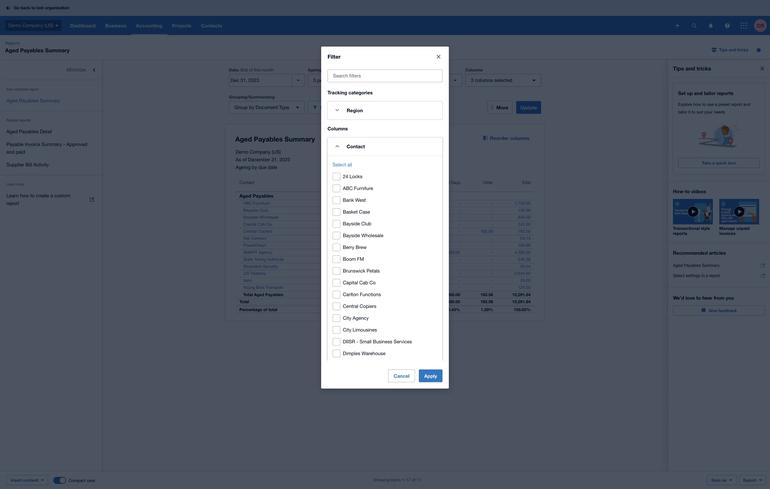 Task type: vqa. For each thing, say whether or not it's contained in the screenshot.


Task type: locate. For each thing, give the bounding box(es) containing it.
1 vertical spatial abc furniture
[[243, 201, 270, 206]]

1 vertical spatial learn
[[6, 193, 19, 199]]

related reports
[[6, 118, 31, 122]]

1 vertical spatial columns
[[510, 135, 529, 141]]

1 horizontal spatial columns
[[466, 67, 483, 72]]

0 horizontal spatial 1,150.00 link
[[336, 201, 360, 207]]

1 125.03 link from the left
[[339, 285, 360, 291]]

1 horizontal spatial wholesale
[[361, 233, 384, 238]]

0 vertical spatial tailor
[[704, 90, 716, 96]]

cab up carlton functions
[[359, 280, 368, 286]]

warehouse
[[362, 351, 386, 357]]

filter up 'periods'
[[328, 53, 341, 60]]

1 vertical spatial company
[[250, 149, 271, 155]]

columns right reorder
[[510, 135, 529, 141]]

1 vertical spatial select
[[673, 274, 685, 278]]

select left the settings
[[673, 274, 685, 278]]

5,599.28 up 54.41%
[[340, 293, 356, 298]]

1 vertical spatial copiers
[[360, 304, 376, 309]]

245.38 down the 4,500.00 link
[[518, 257, 531, 262]]

1 2,644.60 from the left
[[340, 271, 356, 276]]

1 horizontal spatial ageing
[[308, 67, 322, 72]]

agency up state taxing authority
[[259, 250, 273, 255]]

agency inside filter dialog
[[353, 316, 369, 321]]

61
[[437, 180, 441, 185]]

bayside down abc furniture link
[[243, 208, 258, 213]]

10,291.84 down 29.00 link
[[512, 293, 531, 298]]

insert
[[11, 478, 22, 484]]

0 vertical spatial co
[[266, 222, 272, 227]]

1 horizontal spatial 245.38 link
[[514, 257, 535, 263]]

1 horizontal spatial club
[[361, 221, 371, 227]]

aged payables summary down xero standard report
[[6, 98, 60, 103]]

0 horizontal spatial 125.03
[[343, 286, 356, 290]]

59.54 link down the boom
[[342, 264, 360, 270]]

export
[[743, 478, 757, 484]]

1 vertical spatial capital
[[343, 280, 358, 286]]

copiers up connect
[[258, 229, 272, 234]]

1 vertical spatial filter
[[320, 105, 332, 110]]

0 horizontal spatial how
[[20, 193, 29, 199]]

0 vertical spatial reports
[[717, 90, 734, 96]]

Report title field
[[234, 132, 468, 147]]

suit
[[697, 110, 703, 115]]

go
[[14, 5, 19, 10]]

by left due at top left
[[252, 165, 257, 170]]

furniture
[[354, 186, 373, 191], [253, 201, 270, 206]]

17 right 1-
[[417, 478, 421, 483]]

0 horizontal spatial demo
[[8, 23, 21, 28]]

2 242.00 from the left
[[518, 222, 531, 227]]

2 840.00 from the left
[[518, 215, 531, 220]]

older button
[[464, 177, 497, 192]]

furniture up west
[[354, 186, 373, 191]]

0 horizontal spatial 108.60
[[343, 243, 356, 248]]

older
[[483, 180, 493, 185]]

2 130.00 link from the left
[[514, 208, 535, 214]]

840.00 for 1st 840.00 link from the left
[[343, 215, 356, 220]]

bayside club down basket case
[[343, 221, 371, 227]]

108.60 up 4,500.00
[[518, 243, 531, 248]]

54.13 link
[[342, 236, 360, 242], [517, 236, 535, 242]]

108.60 link up 4,500.00
[[514, 243, 535, 249]]

filter inside dialog
[[328, 53, 341, 60]]

co inside filter dialog
[[370, 280, 376, 286]]

1 horizontal spatial 1,150.00
[[515, 201, 531, 206]]

total
[[522, 180, 531, 185], [243, 293, 253, 298], [240, 300, 249, 305]]

54.13 for first 54.13 link from right
[[520, 236, 531, 241]]

total inside button
[[522, 180, 531, 185]]

(us) up 31,
[[272, 149, 281, 155]]

settings
[[686, 274, 701, 278]]

city for city agency
[[343, 316, 351, 321]]

0 vertical spatial 10,291.84
[[512, 293, 531, 298]]

0 horizontal spatial 54.13 link
[[342, 236, 360, 242]]

- inside button
[[442, 180, 444, 185]]

1,150.00
[[340, 201, 356, 206], [515, 201, 531, 206]]

0 vertical spatial columns
[[475, 78, 493, 83]]

1 242.00 link from the left
[[339, 222, 360, 228]]

2 days from the left
[[451, 180, 460, 185]]

2 horizontal spatial ageing
[[387, 67, 401, 72]]

1 54.13 from the left
[[345, 236, 356, 241]]

29.00 link
[[517, 278, 535, 284]]

0 vertical spatial abc
[[343, 186, 353, 191]]

0 vertical spatial central copiers
[[243, 229, 272, 234]]

showing
[[374, 478, 390, 483]]

give feedback button
[[673, 306, 765, 316]]

- inside filter dialog
[[357, 339, 358, 345]]

diisr
[[343, 339, 355, 345]]

1 vertical spatial reports
[[19, 118, 31, 122]]

1 horizontal spatial furniture
[[354, 186, 373, 191]]

agency inside smart agency link
[[259, 250, 273, 255]]

bayside club
[[243, 208, 268, 213], [343, 221, 371, 227]]

club
[[259, 208, 268, 213], [361, 221, 371, 227]]

date
[[229, 67, 238, 72], [402, 78, 412, 83]]

242.00 link down basket at top left
[[339, 222, 360, 228]]

abc up bayside club link
[[243, 201, 252, 206]]

demo for demo company (us) as of december 31, 2023 ageing by due date
[[236, 149, 248, 155]]

1,150.00 for 2nd 1,150.00 "link" from the right
[[340, 201, 356, 206]]

1 242.00 from the left
[[343, 222, 356, 227]]

2 245.38 link from the left
[[514, 257, 535, 263]]

company up december
[[250, 149, 271, 155]]

1 horizontal spatial 242.00
[[518, 222, 531, 227]]

1 vertical spatial 5,599.28
[[340, 300, 356, 305]]

125.03 link down 29.00 link
[[514, 285, 535, 291]]

abc furniture down aged payables
[[243, 201, 270, 206]]

125.03 up "carlton"
[[343, 286, 356, 290]]

0 horizontal spatial 163.56 link
[[477, 229, 497, 235]]

54.13 link up 4,500.00
[[517, 236, 535, 242]]

columns
[[466, 67, 483, 72], [328, 126, 348, 131]]

0 horizontal spatial bayside club
[[243, 208, 268, 213]]

central copiers inside report output element
[[243, 229, 272, 234]]

svg image
[[709, 23, 713, 28], [725, 23, 730, 28], [676, 24, 680, 27], [55, 25, 58, 26]]

select for select settings in a report
[[673, 274, 685, 278]]

3 2,000.00 from the top
[[444, 300, 460, 305]]

capital inside filter dialog
[[343, 280, 358, 286]]

2 54.13 from the left
[[520, 236, 531, 241]]

aged payables summary
[[6, 98, 60, 103], [673, 263, 720, 268]]

contact up aged payables
[[240, 180, 254, 185]]

242.00 link up 4,500.00
[[514, 222, 535, 228]]

company inside "popup button"
[[22, 23, 43, 28]]

company inside the "demo company (us) as of december 31, 2023 ageing by due date"
[[250, 149, 271, 155]]

1 vertical spatial co
[[370, 280, 376, 286]]

days inside button
[[451, 180, 460, 185]]

1 vertical spatial bayside wholesale
[[343, 233, 384, 238]]

co down petals
[[370, 280, 376, 286]]

demo for demo company (us)
[[8, 23, 21, 28]]

0 horizontal spatial tricks
[[697, 65, 711, 72]]

0 vertical spatial tips and tricks
[[719, 47, 749, 52]]

ageing for ageing periods
[[308, 67, 322, 72]]

2,000.00 for total aged payables
[[444, 293, 460, 298]]

0 horizontal spatial 130.00 link
[[339, 208, 360, 214]]

up
[[687, 90, 693, 96]]

how inside explore how to use a preset report and tailor it to suit your needs
[[693, 102, 701, 107]]

cab
[[258, 222, 265, 227], [359, 280, 368, 286]]

2 2,644.60 from the left
[[515, 271, 531, 276]]

this
[[254, 68, 260, 72]]

2,644.60 for 2nd the 2,644.60 link
[[515, 271, 531, 276]]

0 horizontal spatial svg image
[[6, 6, 11, 10]]

payable
[[6, 142, 24, 147]]

a right take at the right of the page
[[713, 161, 715, 166]]

dimples
[[343, 351, 360, 357]]

1 vertical spatial abc
[[243, 201, 252, 206]]

0 horizontal spatial columns
[[328, 126, 348, 131]]

0 horizontal spatial 108.60 link
[[339, 243, 360, 249]]

0 horizontal spatial 840.00
[[343, 215, 356, 220]]

245.38 left the fm
[[343, 257, 356, 262]]

0 vertical spatial xero
[[6, 88, 14, 91]]

1 horizontal spatial bayside club
[[343, 221, 371, 227]]

company
[[22, 23, 43, 28], [250, 149, 271, 155]]

abc furniture
[[343, 186, 373, 191], [243, 201, 270, 206]]

ageing periods
[[308, 67, 338, 72]]

0 horizontal spatial copiers
[[258, 229, 272, 234]]

how-to videos
[[673, 189, 706, 194]]

tricks inside button
[[737, 47, 749, 52]]

agency up 'city limousines'
[[353, 316, 369, 321]]

59.54 link up 29.00 on the right bottom
[[517, 264, 535, 270]]

percentage of total
[[240, 308, 277, 313]]

130.00 link down bank
[[339, 208, 360, 214]]

0 horizontal spatial columns
[[475, 78, 493, 83]]

payables up invoice
[[19, 129, 39, 134]]

select inside select settings in a report link
[[673, 274, 685, 278]]

payables up the settings
[[684, 263, 701, 268]]

1 horizontal spatial 17
[[417, 478, 421, 483]]

by
[[249, 105, 254, 110], [252, 165, 257, 170]]

1 108.60 from the left
[[343, 243, 356, 248]]

company for demo company (us)
[[22, 23, 43, 28]]

co inside report output element
[[266, 222, 272, 227]]

0 vertical spatial tricks
[[737, 47, 749, 52]]

1 1,150.00 from the left
[[340, 201, 356, 206]]

1 vertical spatial furniture
[[253, 201, 270, 206]]

days inside button
[[346, 180, 356, 185]]

transactional
[[673, 226, 700, 231]]

summary down 'aged payables detail' link
[[41, 142, 62, 147]]

learn inside learn how to create a custom report
[[6, 193, 19, 199]]

capital up central copiers link on the left top of page
[[243, 222, 256, 227]]

xero for xero standard report
[[6, 88, 14, 91]]

wholesale up capital cab co link at the left of the page
[[259, 215, 278, 220]]

1 54.13 link from the left
[[342, 236, 360, 242]]

filter dialog
[[321, 46, 449, 490]]

2 242.00 link from the left
[[514, 222, 535, 228]]

1 horizontal spatial 125.03 link
[[514, 285, 535, 291]]

245.38 link up brunswick
[[339, 257, 360, 263]]

2 108.60 from the left
[[518, 243, 531, 248]]

report inside explore how to use a preset report and tailor it to suit your needs
[[731, 102, 742, 107]]

(us) for demo company (us)
[[45, 23, 54, 28]]

2 130.00 from the left
[[518, 208, 531, 213]]

1 840.00 from the left
[[343, 215, 356, 220]]

4,500.00
[[515, 250, 531, 255]]

0 horizontal spatial 54.13
[[345, 236, 356, 241]]

summary
[[45, 47, 70, 54], [40, 98, 60, 103], [41, 142, 62, 147], [702, 263, 720, 268]]

agency
[[259, 250, 273, 255], [353, 316, 369, 321]]

columns up 3 columns selected
[[466, 67, 483, 72]]

2 10,291.84 from the top
[[512, 300, 531, 305]]

0 horizontal spatial 840.00 link
[[339, 215, 360, 221]]

0 vertical spatial city
[[343, 316, 351, 321]]

furniture inside report output element
[[253, 201, 270, 206]]

0 horizontal spatial reports
[[19, 118, 31, 122]]

city
[[343, 316, 351, 321], [343, 328, 351, 333]]

cab down bayside wholesale link
[[258, 222, 265, 227]]

swanston security
[[243, 264, 278, 269]]

2 2,000.00 from the top
[[444, 293, 460, 298]]

0 vertical spatial how
[[693, 102, 701, 107]]

payables down xero standard report
[[19, 98, 39, 103]]

1 - 30 days
[[334, 180, 356, 185]]

1,150.00 down total button
[[515, 201, 531, 206]]

1 horizontal spatial 59.54
[[520, 264, 531, 269]]

1 vertical spatial how
[[20, 193, 29, 199]]

1 horizontal spatial capital
[[343, 280, 358, 286]]

select left all
[[333, 162, 346, 168]]

0 horizontal spatial 2,644.60
[[340, 271, 356, 276]]

19.43%
[[446, 308, 460, 313]]

3 inside button
[[313, 78, 316, 83]]

abc furniture down the locks
[[343, 186, 373, 191]]

a inside button
[[713, 161, 715, 166]]

wholesale
[[259, 215, 278, 220], [361, 233, 384, 238]]

0 horizontal spatial 245.38
[[343, 257, 356, 262]]

co banner
[[0, 0, 770, 35]]

report output element
[[236, 177, 535, 314]]

bayside up berry
[[343, 233, 360, 238]]

brunswick petals
[[343, 268, 380, 274]]

1 vertical spatial demo
[[236, 149, 248, 155]]

aged down reports link
[[5, 47, 19, 54]]

central copiers down carlton functions
[[343, 304, 376, 309]]

0 horizontal spatial aged payables summary
[[6, 98, 60, 103]]

bayside club down abc furniture link
[[243, 208, 268, 213]]

tailor up use
[[704, 90, 716, 96]]

document
[[256, 105, 278, 110]]

0 vertical spatial bayside wholesale
[[243, 215, 278, 220]]

payables
[[20, 47, 44, 54], [19, 98, 39, 103], [19, 129, 39, 134], [253, 193, 273, 199], [684, 263, 701, 268], [265, 293, 283, 298]]

tips and tricks
[[719, 47, 749, 52], [673, 65, 711, 72]]

to left use
[[702, 102, 706, 107]]

summary inside the payable invoice summary - approved and paid
[[41, 142, 62, 147]]

aged payables summary up select settings in a report
[[673, 263, 720, 268]]

130.00 down total button
[[518, 208, 531, 213]]

0 horizontal spatial ageing
[[236, 165, 251, 170]]

approved
[[66, 142, 87, 147]]

small
[[360, 339, 372, 345]]

0 horizontal spatial 59.54
[[345, 264, 356, 269]]

1 horizontal spatial copiers
[[360, 304, 376, 309]]

of right as
[[243, 157, 247, 163]]

of right periods
[[335, 78, 339, 83]]

1 5,599.28 from the top
[[340, 293, 356, 298]]

wholesale up brew
[[361, 233, 384, 238]]

you
[[726, 295, 734, 301]]

1 horizontal spatial cab
[[359, 280, 368, 286]]

city agency
[[343, 316, 369, 321]]

1 vertical spatial columns
[[328, 126, 348, 131]]

compact
[[69, 479, 86, 484]]

capital cab co inside report output element
[[243, 222, 272, 227]]

how for explore
[[693, 102, 701, 107]]

us treasury
[[243, 271, 266, 276]]

a inside learn how to create a custom report
[[50, 193, 53, 199]]

to inside co banner
[[31, 5, 35, 10]]

select settings in a report link
[[673, 271, 765, 281]]

1 59.54 from the left
[[345, 264, 356, 269]]

0 vertical spatial capital cab co
[[243, 222, 272, 227]]

unpaid
[[737, 226, 750, 231]]

0 horizontal spatial tips
[[673, 65, 684, 72]]

3 for 3 periods of 30 day
[[313, 78, 316, 83]]

take
[[702, 161, 711, 166]]

0 horizontal spatial agency
[[259, 250, 273, 255]]

59.54 up 29.00 on the right bottom
[[520, 264, 531, 269]]

1 days from the left
[[346, 180, 356, 185]]

select inside select all button
[[333, 162, 346, 168]]

of left this
[[249, 68, 253, 72]]

(us) inside "popup button"
[[45, 23, 54, 28]]

2 17 from the left
[[417, 478, 421, 483]]

columns inside button
[[510, 135, 529, 141]]

xero inside report output element
[[243, 278, 252, 283]]

percentage
[[240, 308, 262, 313]]

agency for city agency
[[353, 316, 369, 321]]

recommended
[[673, 250, 708, 256]]

date inside popup button
[[402, 78, 412, 83]]

0 vertical spatial bayside club
[[243, 208, 268, 213]]

1 3 from the left
[[313, 78, 316, 83]]

5,599.28 for total aged payables
[[340, 293, 356, 298]]

ageing left by on the right top
[[387, 67, 401, 72]]

2 1,150.00 from the left
[[515, 201, 531, 206]]

company down go back to last organisation link
[[22, 23, 43, 28]]

a right use
[[715, 102, 717, 107]]

0 vertical spatial 30
[[340, 78, 345, 83]]

1 horizontal spatial date
[[402, 78, 412, 83]]

categories
[[349, 90, 373, 95]]

capital cab co down the brunswick petals
[[343, 280, 376, 286]]

1 horizontal spatial 2,644.60
[[515, 271, 531, 276]]

demo inside "popup button"
[[8, 23, 21, 28]]

2,644.60
[[340, 271, 356, 276], [515, 271, 531, 276]]

(us) inside the "demo company (us) as of december 31, 2023 ageing by due date"
[[272, 149, 281, 155]]

reports up preset
[[717, 90, 734, 96]]

1 10,291.84 from the top
[[512, 293, 531, 298]]

set
[[678, 90, 686, 96]]

2,000.00 link
[[440, 250, 464, 256]]

5,599.28
[[340, 293, 356, 298], [340, 300, 356, 305]]

1 horizontal spatial capital cab co
[[343, 280, 376, 286]]

ageing by
[[387, 67, 407, 72]]

learn for learn how to create a custom report
[[6, 193, 19, 199]]

bayside wholesale up brew
[[343, 233, 384, 238]]

invoices
[[720, 231, 736, 236]]

2 125.03 from the left
[[518, 286, 531, 290]]

cab inside report output element
[[258, 222, 265, 227]]

berry brew
[[343, 245, 367, 250]]

0 horizontal spatial select
[[333, 162, 346, 168]]

xero
[[6, 88, 14, 91], [243, 278, 252, 283]]

(us) for demo company (us) as of december 31, 2023 ageing by due date
[[272, 149, 281, 155]]

1 vertical spatial city
[[343, 328, 351, 333]]

aged down bros
[[254, 293, 264, 298]]

1 vertical spatial tips
[[673, 65, 684, 72]]

copiers inside report output element
[[258, 229, 272, 234]]

0 vertical spatial filter
[[328, 53, 341, 60]]

december
[[248, 157, 270, 163]]

wholesale inside filter dialog
[[361, 233, 384, 238]]

2,644.60 link down the boom
[[336, 271, 360, 277]]

bayside
[[243, 208, 258, 213], [243, 215, 258, 220], [343, 221, 360, 227], [343, 233, 360, 238]]

reports up aged payables detail
[[19, 118, 31, 122]]

0 horizontal spatial 17
[[406, 478, 411, 483]]

- inside the payable invoice summary - approved and paid
[[63, 142, 65, 147]]

0 vertical spatial 2,000.00
[[444, 250, 460, 255]]

245.38 link down the 4,500.00 link
[[514, 257, 535, 263]]

1 horizontal spatial 163.56 link
[[514, 229, 535, 235]]

1 vertical spatial aged payables summary link
[[673, 261, 765, 271]]

how inside learn how to create a custom report
[[20, 193, 29, 199]]

1 125.03 from the left
[[343, 286, 356, 290]]

1 vertical spatial by
[[252, 165, 257, 170]]

to for explore how to use a preset report and tailor it to suit your needs
[[702, 102, 706, 107]]

1 horizontal spatial co
[[370, 280, 376, 286]]

108.60 for 2nd 108.60 link from right
[[343, 243, 356, 248]]

young
[[243, 286, 255, 290]]

1 vertical spatial contact
[[240, 180, 254, 185]]

demo inside the "demo company (us) as of december 31, 2023 ageing by due date"
[[236, 149, 248, 155]]

0 horizontal spatial furniture
[[253, 201, 270, 206]]

24
[[343, 174, 348, 179]]

2 3 from the left
[[471, 78, 474, 83]]

tailor inside explore how to use a preset report and tailor it to suit your needs
[[678, 110, 687, 115]]

0 vertical spatial copiers
[[258, 229, 272, 234]]

to left last
[[31, 5, 35, 10]]

how up suit
[[693, 102, 701, 107]]

furniture inside filter dialog
[[354, 186, 373, 191]]

berry
[[343, 245, 354, 250]]

days for 1 - 30 days
[[346, 180, 356, 185]]

report right preset
[[731, 102, 742, 107]]

2 city from the top
[[343, 328, 351, 333]]

0 vertical spatial company
[[22, 23, 43, 28]]

reports
[[717, 90, 734, 96], [19, 118, 31, 122], [673, 231, 688, 236]]

payables down reports link
[[20, 47, 44, 54]]

2 learn from the top
[[6, 193, 19, 199]]

a
[[715, 102, 717, 107], [713, 161, 715, 166], [50, 193, 53, 199], [706, 274, 708, 278]]

1 city from the top
[[343, 316, 351, 321]]

copiers down functions
[[360, 304, 376, 309]]

242.00 up 4,500.00
[[518, 222, 531, 227]]

2 5,599.28 from the top
[[340, 300, 356, 305]]

1 vertical spatial bayside club
[[343, 221, 371, 227]]

59.54
[[345, 264, 356, 269], [520, 264, 531, 269]]

1 vertical spatial 10,291.84
[[512, 300, 531, 305]]

reports up recommended
[[673, 231, 688, 236]]

125.03 down 29.00 link
[[518, 286, 531, 290]]

by down grouping/summarizing
[[249, 105, 254, 110]]

10,291.84 for total
[[512, 300, 531, 305]]

summary up "minimize" button at top left
[[45, 47, 70, 54]]

130.00 link
[[339, 208, 360, 214], [514, 208, 535, 214]]

to left videos
[[686, 189, 690, 194]]

total button
[[497, 177, 535, 192]]

columns left selected
[[475, 78, 493, 83]]

date left end
[[229, 67, 238, 72]]

we'd love to hear from you
[[673, 295, 734, 301]]

0 horizontal spatial club
[[259, 208, 268, 213]]

1 learn from the top
[[6, 183, 15, 187]]

bayside wholesale inside filter dialog
[[343, 233, 384, 238]]

co down bayside wholesale link
[[266, 222, 272, 227]]

2 59.54 from the left
[[520, 264, 531, 269]]

quick
[[716, 161, 727, 166]]

cancel button
[[388, 370, 415, 383]]

0 vertical spatial columns
[[466, 67, 483, 72]]

to left the create at the top left of page
[[30, 193, 35, 199]]

1 horizontal spatial tips
[[719, 47, 728, 52]]

to right it at the top
[[692, 110, 696, 115]]

bayside down bayside club link
[[243, 215, 258, 220]]

city up diisr
[[343, 328, 351, 333]]

central copiers up connect
[[243, 229, 272, 234]]

abc furniture inside filter dialog
[[343, 186, 373, 191]]

svg image
[[6, 6, 11, 10], [741, 22, 747, 29], [692, 23, 697, 28]]

aged down standard
[[6, 98, 18, 103]]

of inside report output element
[[263, 308, 267, 313]]

bayside wholesale inside report output element
[[243, 215, 278, 220]]

30 inside 1 - 30 days button
[[341, 180, 345, 185]]

10,291.84 up 100.00%
[[512, 300, 531, 305]]

bill
[[25, 162, 32, 168]]

abc
[[343, 186, 353, 191], [243, 201, 252, 206]]

club down case
[[361, 221, 371, 227]]

2 840.00 link from the left
[[514, 215, 535, 221]]

powerdirect link
[[236, 243, 270, 249]]

to inside learn how to create a custom report
[[30, 193, 35, 199]]

update
[[521, 105, 537, 110]]

1 59.54 link from the left
[[342, 264, 360, 270]]

central copiers inside filter dialog
[[343, 304, 376, 309]]

108.60 left brew
[[343, 243, 356, 248]]

club up bayside wholesale link
[[259, 208, 268, 213]]



Task type: describe. For each thing, give the bounding box(es) containing it.
reorder columns
[[490, 135, 529, 141]]

summary inside reports aged payables summary
[[45, 47, 70, 54]]

net connect link
[[236, 236, 271, 242]]

2 108.60 link from the left
[[514, 243, 535, 249]]

more
[[16, 183, 24, 187]]

view
[[87, 479, 95, 484]]

1 130.00 link from the left
[[339, 208, 360, 214]]

Select end date field
[[229, 74, 292, 87]]

columns inside filter dialog
[[328, 126, 348, 131]]

go back to last organisation link
[[4, 2, 73, 14]]

by inside the "demo company (us) as of december 31, 2023 ageing by due date"
[[252, 165, 257, 170]]

2 125.03 link from the left
[[514, 285, 535, 291]]

take a quick tour button
[[678, 158, 760, 168]]

bank
[[343, 198, 354, 203]]

of inside the "demo company (us) as of december 31, 2023 ageing by due date"
[[243, 157, 247, 163]]

company for demo company (us) as of december 31, 2023 ageing by due date
[[250, 149, 271, 155]]

tracking
[[328, 90, 347, 95]]

Search filters field
[[328, 70, 442, 82]]

aged down recommended
[[673, 263, 683, 268]]

svg image inside 'demo company (us)' "popup button"
[[55, 25, 58, 26]]

supplier
[[6, 162, 24, 168]]

bayside club link
[[236, 208, 272, 214]]

wholesale inside bayside wholesale link
[[259, 215, 278, 220]]

aged inside reports aged payables summary
[[5, 47, 19, 54]]

payables inside reports aged payables summary
[[20, 47, 44, 54]]

expand image
[[331, 104, 344, 117]]

days for 61 - 90 days
[[451, 180, 460, 185]]

smart agency link
[[236, 250, 276, 256]]

us treasury link
[[236, 271, 270, 277]]

cancel
[[394, 374, 410, 379]]

1 108.60 link from the left
[[339, 243, 360, 249]]

1.59%
[[481, 308, 493, 313]]

group
[[234, 105, 248, 110]]

needs
[[714, 110, 725, 115]]

54.13 for first 54.13 link
[[345, 236, 356, 241]]

articles
[[709, 250, 726, 256]]

apply button
[[419, 370, 443, 383]]

2 1,150.00 link from the left
[[511, 201, 535, 207]]

date
[[268, 165, 277, 170]]

a right in
[[706, 274, 708, 278]]

group by document type button
[[229, 101, 305, 114]]

standard
[[15, 88, 28, 91]]

close image
[[432, 50, 445, 63]]

city for city limousines
[[343, 328, 351, 333]]

61 - 90 days
[[437, 180, 460, 185]]

1 vertical spatial aged payables summary
[[673, 263, 720, 268]]

report right standard
[[29, 88, 39, 91]]

of inside date : end of this month
[[249, 68, 253, 72]]

organisation
[[45, 5, 70, 10]]

basket case
[[343, 209, 370, 215]]

2 2,644.60 link from the left
[[511, 271, 535, 277]]

10,291.84 for total aged payables
[[512, 293, 531, 298]]

payable invoice summary - approved and paid
[[6, 142, 87, 155]]

month
[[262, 68, 273, 72]]

end
[[241, 68, 248, 72]]

summary down "minimize" button at top left
[[40, 98, 60, 103]]

aged down 'related'
[[6, 129, 18, 134]]

contact inside button
[[240, 180, 254, 185]]

reorder columns button
[[478, 132, 535, 145]]

summary up in
[[702, 263, 720, 268]]

go back to last organisation
[[14, 5, 70, 10]]

and inside explore how to use a preset report and tailor it to suit your needs
[[743, 102, 750, 107]]

1,150.00 for second 1,150.00 "link" from left
[[515, 201, 531, 206]]

bayside club inside report output element
[[243, 208, 268, 213]]

invoice
[[25, 142, 40, 147]]

club inside report output element
[[259, 208, 268, 213]]

242.00 for 1st 242.00 link
[[343, 222, 356, 227]]

young bros transport link
[[236, 285, 287, 291]]

2 163.56 link from the left
[[514, 229, 535, 235]]

3 for 3 columns selected
[[471, 78, 474, 83]]

61 - 90 days button
[[412, 177, 464, 192]]

1 17 from the left
[[406, 478, 411, 483]]

payables up abc furniture link
[[253, 193, 273, 199]]

fm
[[357, 257, 364, 262]]

due
[[258, 165, 267, 170]]

2 59.54 link from the left
[[517, 264, 535, 270]]

125.03 for second 125.03 link from the right
[[343, 286, 356, 290]]

carlton
[[343, 292, 359, 297]]

it
[[689, 110, 691, 115]]

hear
[[702, 295, 713, 301]]

capital cab co inside filter dialog
[[343, 280, 376, 286]]

group by document type
[[234, 105, 289, 110]]

payables down transport
[[265, 293, 283, 298]]

reports inside transactional style reports
[[673, 231, 688, 236]]

30 inside 3 periods of 30 day button
[[340, 78, 345, 83]]

1 2,644.60 link from the left
[[336, 271, 360, 277]]

abc inside report output element
[[243, 201, 252, 206]]

supplier bill activity
[[6, 162, 49, 168]]

2,644.60 for first the 2,644.60 link
[[340, 271, 356, 276]]

functions
[[360, 292, 381, 297]]

to for we'd love to hear from you
[[697, 295, 701, 301]]

100.00%
[[514, 308, 531, 313]]

1 - 30 days button
[[311, 177, 360, 192]]

by inside popup button
[[249, 105, 254, 110]]

net
[[243, 236, 250, 241]]

swanston
[[243, 264, 262, 269]]

1 horizontal spatial tailor
[[704, 90, 716, 96]]

use
[[707, 102, 714, 107]]

0 horizontal spatial date
[[229, 67, 238, 72]]

4,500.00 link
[[511, 250, 535, 256]]

learn how to create a custom report link
[[0, 190, 102, 210]]

agency for smart agency
[[259, 250, 273, 255]]

125.03 for second 125.03 link from the left
[[518, 286, 531, 290]]

1 130.00 from the left
[[343, 208, 356, 213]]

apply
[[424, 374, 437, 379]]

abc inside filter dialog
[[343, 186, 353, 191]]

bayside down basket at top left
[[343, 221, 360, 227]]

108.60 for 1st 108.60 link from the right
[[518, 243, 531, 248]]

- inside button
[[338, 180, 340, 185]]

and inside the payable invoice summary - approved and paid
[[6, 149, 14, 155]]

from
[[714, 295, 725, 301]]

svg image inside go back to last organisation link
[[6, 6, 11, 10]]

activity
[[33, 162, 49, 168]]

related
[[6, 118, 18, 122]]

demo company (us) as of december 31, 2023 ageing by due date
[[236, 149, 290, 170]]

1 vertical spatial total
[[243, 293, 253, 298]]

report inside learn how to create a custom report
[[6, 201, 19, 206]]

aged payables
[[240, 193, 273, 199]]

columns for reorder
[[510, 135, 529, 141]]

club inside filter dialog
[[361, 221, 371, 227]]

capital inside report output element
[[243, 222, 256, 227]]

central inside filter dialog
[[343, 304, 358, 309]]

selected
[[494, 78, 513, 83]]

1 840.00 link from the left
[[339, 215, 360, 221]]

manage unpaid invoices
[[720, 226, 750, 236]]

to for go back to last organisation
[[31, 5, 35, 10]]

ageing for ageing by
[[387, 67, 401, 72]]

of right 1-
[[412, 478, 415, 483]]

1 245.38 link from the left
[[339, 257, 360, 263]]

1 163.56 link from the left
[[477, 229, 497, 235]]

aged up abc furniture link
[[240, 193, 251, 199]]

report right in
[[710, 274, 721, 278]]

give
[[709, 309, 718, 314]]

style
[[701, 226, 710, 231]]

co button
[[754, 16, 770, 35]]

co
[[757, 23, 764, 28]]

1 245.38 from the left
[[343, 257, 356, 262]]

1 1,150.00 link from the left
[[336, 201, 360, 207]]

learn more
[[6, 183, 24, 187]]

brunswick
[[343, 268, 365, 274]]

and inside button
[[729, 47, 736, 52]]

periods
[[317, 78, 333, 83]]

a inside explore how to use a preset report and tailor it to suit your needs
[[715, 102, 717, 107]]

2 54.13 link from the left
[[517, 236, 535, 242]]

2 horizontal spatial svg image
[[741, 22, 747, 29]]

3 columns selected
[[471, 78, 513, 83]]

create
[[36, 193, 49, 199]]

state taxing authority
[[243, 257, 284, 262]]

2 245.38 from the left
[[518, 257, 531, 262]]

treasury
[[250, 271, 266, 276]]

xero for xero
[[243, 278, 252, 283]]

abc furniture inside report output element
[[243, 201, 270, 206]]

aged payables detail link
[[0, 126, 102, 138]]

5,599.28 for total
[[340, 300, 356, 305]]

bros
[[256, 286, 265, 290]]

tips and tricks inside button
[[719, 47, 749, 52]]

central inside central copiers link
[[243, 229, 257, 234]]

filter inside button
[[320, 105, 332, 110]]

city limousines
[[343, 328, 377, 333]]

2,000.00 for total
[[444, 300, 460, 305]]

to for learn how to create a custom report
[[30, 193, 35, 199]]

authority
[[267, 257, 284, 262]]

2 vertical spatial total
[[240, 300, 249, 305]]

detail
[[40, 129, 52, 134]]

cab inside filter dialog
[[359, 280, 368, 286]]

0 horizontal spatial aged payables summary link
[[0, 95, 102, 107]]

powerdirect
[[243, 243, 266, 248]]

ageing inside the "demo company (us) as of december 31, 2023 ageing by due date"
[[236, 165, 251, 170]]

1
[[334, 180, 337, 185]]

select settings in a report
[[673, 274, 721, 278]]

bayside club inside filter dialog
[[343, 221, 371, 227]]

columns for 3
[[475, 78, 493, 83]]

1 horizontal spatial svg image
[[692, 23, 697, 28]]

showing items 1-17 of 17
[[374, 478, 421, 483]]

services
[[394, 339, 412, 345]]

1 vertical spatial tricks
[[697, 65, 711, 72]]

learn for learn more
[[6, 183, 15, 187]]

1 2,000.00 from the top
[[444, 250, 460, 255]]

1 vertical spatial tips and tricks
[[673, 65, 711, 72]]

1 horizontal spatial aged payables summary link
[[673, 261, 765, 271]]

242.00 for first 242.00 link from the right
[[518, 222, 531, 227]]

2 horizontal spatial reports
[[717, 90, 734, 96]]

of inside button
[[335, 78, 339, 83]]

54.41%
[[341, 308, 356, 313]]

save as button
[[707, 476, 737, 486]]

as
[[722, 478, 727, 484]]

collapse image
[[331, 140, 344, 153]]

date : end of this month
[[229, 67, 273, 72]]

save
[[711, 478, 721, 484]]

limousines
[[353, 328, 377, 333]]

840.00 for second 840.00 link
[[518, 215, 531, 220]]

transactional style reports
[[673, 226, 710, 236]]

how for learn
[[20, 193, 29, 199]]

contact inside filter dialog
[[347, 144, 365, 149]]

copiers inside filter dialog
[[360, 304, 376, 309]]

select for select all
[[333, 162, 346, 168]]

set up and tailor reports
[[678, 90, 734, 96]]

insert content button
[[6, 476, 48, 486]]

tips inside button
[[719, 47, 728, 52]]



